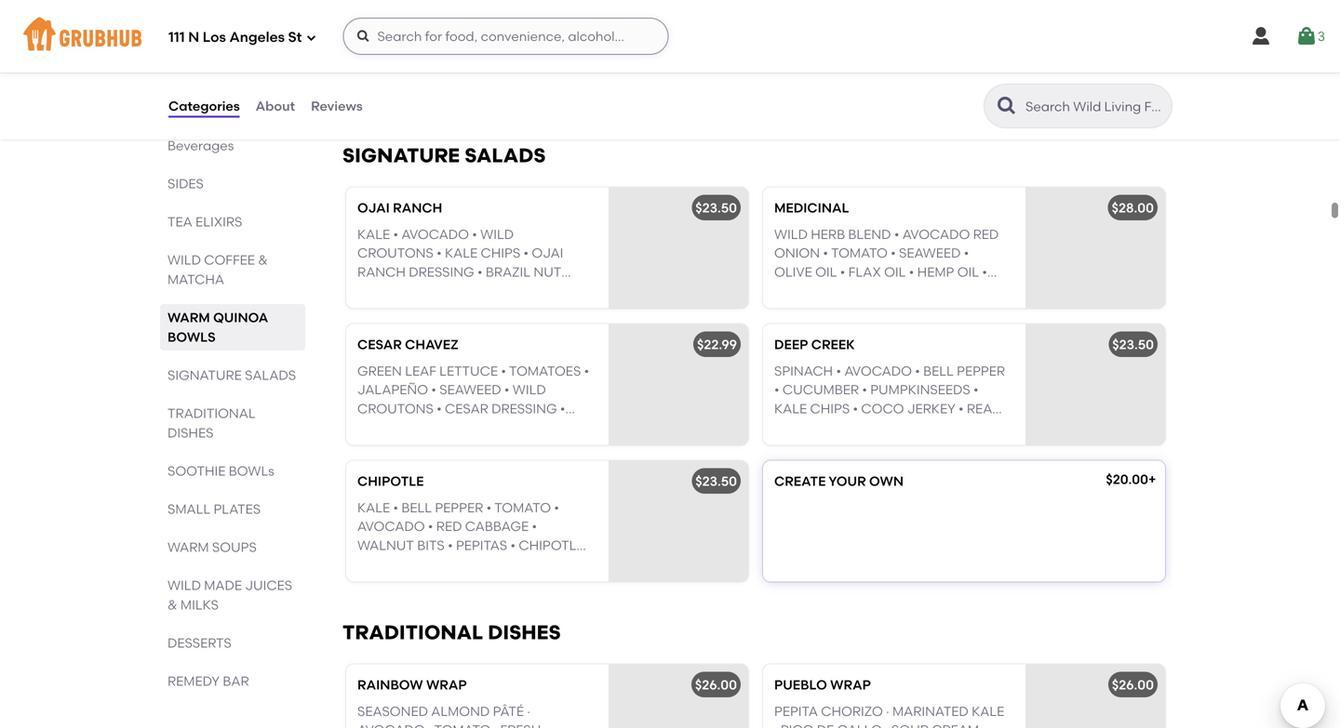 Task type: describe. For each thing, give the bounding box(es) containing it.
kale • bell pepper • tomato • avocado • red cabbage • walnut bits • pepitas • chipotle dressing
[[357, 500, 584, 573]]

0 vertical spatial chipotle
[[357, 474, 424, 490]]

· down tuna
[[837, 61, 841, 76]]

111
[[168, 29, 185, 46]]

micro
[[898, 283, 943, 299]]

$22.99
[[697, 337, 737, 353]]

red inside wild herb blend • avocado red onion • tomato • seaweed • olive oil • flax oil • hemp oil • wild croutons • micro green
[[973, 227, 999, 242]]

1 vertical spatial hemp
[[837, 79, 874, 95]]

coffee
[[204, 252, 255, 268]]

about
[[256, 98, 295, 114]]

wild made juices & milks
[[168, 578, 292, 613]]

soups
[[212, 540, 257, 556]]

bell inside spinach • avocado • bell pepper • cucumber • pumpkinseeds • kale chips • coco jerkey • real italian dressing
[[923, 363, 954, 379]]

ojai inside kale • avocado • wild croutons • kale chips • ojai ranch dressing • brazil nut crumble
[[532, 245, 563, 261]]

seasoned almond pâté · avocado · tomato · fres
[[357, 704, 564, 729]]

· right pecans
[[831, 79, 834, 95]]

gallo
[[837, 723, 882, 729]]

about button
[[255, 73, 296, 140]]

traditional dishes inside tab
[[168, 406, 256, 441]]

lettuce
[[439, 363, 498, 379]]

cream inside pepita chorizo · marinated kale · pico de gallo · sour cream
[[932, 723, 979, 729]]

elixirs
[[195, 214, 242, 230]]

coco
[[861, 401, 904, 417]]

your
[[829, 474, 866, 490]]

0 horizontal spatial svg image
[[306, 32, 317, 43]]

sour
[[891, 723, 929, 729]]

pepper inside spinach • avocado • bell pepper • cucumber • pumpkinseeds • kale chips • coco jerkey • real italian dressing
[[957, 363, 1005, 379]]

1 horizontal spatial traditional
[[342, 621, 483, 645]]

deep
[[774, 337, 808, 353]]

quinoa
[[213, 310, 268, 326]]

pepitas
[[456, 538, 507, 554]]

pueblo wrap
[[774, 678, 871, 693]]

0 vertical spatial salads
[[465, 144, 546, 168]]

sides tab
[[168, 174, 298, 194]]

tomato inside wild herb blend • avocado red onion • tomato • seaweed • olive oil • flax oil • hemp oil • wild croutons • micro green
[[831, 245, 888, 261]]

cucumber
[[783, 382, 859, 398]]

0 vertical spatial ojai
[[357, 200, 390, 216]]

$20.00 +
[[1106, 472, 1156, 488]]

2 horizontal spatial svg image
[[713, 69, 735, 92]]

+
[[1148, 472, 1156, 488]]

· down pâté
[[494, 723, 497, 729]]

$20.00
[[1106, 472, 1148, 488]]

1 horizontal spatial dishes
[[488, 621, 561, 645]]

beverages tab
[[168, 136, 298, 155]]

avocado inside seasoned almond pâté · avocado · tomato · fres
[[357, 723, 425, 729]]

cesar chavez image
[[609, 324, 748, 445]]

signature salads inside 'tab'
[[168, 368, 296, 383]]

seaweed inside wild herb blend • avocado red onion • tomato • seaweed • olive oil • flax oil • hemp oil • wild croutons • micro green
[[899, 245, 961, 261]]

cabbage
[[465, 519, 529, 535]]

avocado inside kale • avocado • wild croutons • kale chips • ojai ranch dressing • brazil nut crumble
[[401, 227, 469, 242]]

small
[[168, 502, 210, 517]]

create your own
[[774, 474, 904, 490]]

medicinal
[[774, 200, 849, 216]]

0 vertical spatial signature
[[342, 144, 460, 168]]

pueblo
[[774, 678, 827, 693]]

avocado inside quinao · arugula · avocado · almond tuna · jalapeno cream brocoli · hemp seeds · candied pecans · hemp oil · kale chips
[[913, 23, 980, 39]]

create
[[774, 474, 826, 490]]

bowls
[[229, 463, 274, 479]]

cesar chavez
[[357, 337, 459, 353]]

ojai ranch image
[[609, 188, 748, 309]]

· left sour
[[885, 723, 888, 729]]

signature salads tab
[[168, 366, 298, 385]]

green inside the green leaf lettuce • tomatoes • jalapeño • seaweed • wild croutons • cesar dressing • brazil nut crumble
[[357, 363, 402, 379]]

chips inside spinach • avocado • bell pepper • cucumber • pumpkinseeds • kale chips • coco jerkey • real italian dressing
[[810, 401, 850, 417]]

kale inside quinao · arugula · avocado · almond tuna · jalapeno cream brocoli · hemp seeds · candied pecans · hemp oil · kale chips
[[908, 79, 941, 95]]

categories
[[168, 98, 240, 114]]

svg image inside the "3" button
[[1295, 25, 1318, 47]]

blend
[[848, 227, 891, 242]]

plates
[[214, 502, 261, 517]]

1 horizontal spatial svg image
[[1250, 25, 1272, 47]]

jalapeno
[[883, 42, 953, 57]]

wild coffee & matcha tab
[[168, 250, 298, 289]]

almond inside seasoned almond pâté · avocado · tomato · fres
[[431, 704, 490, 720]]

remedy bar
[[168, 674, 249, 690]]

angeles
[[229, 29, 285, 46]]

chips inside quinao · arugula · avocado · almond tuna · jalapeno cream brocoli · hemp seeds · candied pecans · hemp oil · kale chips
[[944, 79, 984, 95]]

leaf
[[405, 363, 436, 379]]

avocado inside spinach • avocado • bell pepper • cucumber • pumpkinseeds • kale chips • coco jerkey • real italian dressing
[[844, 363, 912, 379]]

wild made juices & milks tab
[[168, 576, 298, 615]]

olive
[[774, 264, 812, 280]]

$23.50 for spinach • avocado • bell pepper • cucumber • pumpkinseeds • kale chips • coco jerkey • real italian dressing
[[1112, 337, 1154, 353]]

$26.00 for seasoned almond pâté · avocado · tomato · fres
[[695, 678, 737, 693]]

bell inside kale • bell pepper • tomato • avocado • red cabbage • walnut bits • pepitas • chipotle dressing
[[401, 500, 432, 516]]

main navigation navigation
[[0, 0, 1340, 73]]

almond inside quinao · arugula · avocado · almond tuna · jalapeno cream brocoli · hemp seeds · candied pecans · hemp oil · kale chips
[[774, 42, 833, 57]]

tomatoes
[[509, 363, 581, 379]]

milks
[[180, 597, 219, 613]]

· right pâté
[[527, 704, 530, 720]]

pepper inside kale • bell pepper • tomato • avocado • red cabbage • walnut bits • pepitas • chipotle dressing
[[435, 500, 483, 516]]

0 vertical spatial hemp
[[844, 61, 881, 76]]

onion
[[774, 245, 820, 261]]

wild inside kale • avocado • wild croutons • kale chips • ojai ranch dressing • brazil nut crumble
[[480, 227, 514, 242]]

bowls
[[168, 329, 216, 345]]

los
[[203, 29, 226, 46]]

medicinal image
[[1026, 188, 1165, 309]]

warm quinoa bowls
[[168, 310, 268, 345]]

pueblo wrap image
[[1026, 665, 1165, 729]]

big sur image
[[1026, 0, 1165, 105]]

· up the jalapeno
[[906, 23, 910, 39]]

pepita
[[774, 704, 818, 720]]

wrap for rainbow wrap
[[426, 678, 467, 693]]

hemp inside wild herb blend • avocado red onion • tomato • seaweed • olive oil • flax oil • hemp oil • wild croutons • micro green
[[917, 264, 954, 280]]

deep creek image
[[1026, 324, 1165, 445]]

cesar inside the green leaf lettuce • tomatoes • jalapeño • seaweed • wild croutons • cesar dressing • brazil nut crumble
[[445, 401, 488, 417]]

categories button
[[168, 73, 241, 140]]

kale inside spinach • avocado • bell pepper • cucumber • pumpkinseeds • kale chips • coco jerkey • real italian dressing
[[774, 401, 807, 417]]

pumpkinseeds
[[870, 382, 970, 398]]

1 horizontal spatial traditional dishes
[[342, 621, 561, 645]]

warm for warm soups
[[168, 540, 209, 556]]

green inside wild herb blend • avocado red onion • tomato • seaweed • olive oil • flax oil • hemp oil • wild croutons • micro green
[[946, 283, 991, 299]]

tuna
[[836, 42, 873, 57]]

soothie
[[168, 463, 226, 479]]

rainbow wrap
[[357, 678, 467, 693]]

seasoned
[[357, 704, 428, 720]]

jalapeño
[[357, 382, 428, 398]]



Task type: locate. For each thing, give the bounding box(es) containing it.
111 n los angeles st
[[168, 29, 302, 46]]

tomato up flax
[[831, 245, 888, 261]]

1 vertical spatial brazil
[[357, 420, 402, 436]]

0 vertical spatial green
[[946, 283, 991, 299]]

0 vertical spatial dishes
[[168, 425, 214, 441]]

1 vertical spatial traditional dishes
[[342, 621, 561, 645]]

crumble
[[357, 283, 421, 299], [436, 420, 500, 436]]

· left pico
[[774, 723, 777, 729]]

small plates tab
[[168, 500, 298, 519]]

0 horizontal spatial red
[[436, 519, 462, 535]]

1 horizontal spatial brazil
[[486, 264, 530, 280]]

salads
[[465, 144, 546, 168], [245, 368, 296, 383]]

1 vertical spatial seaweed
[[439, 382, 501, 398]]

ranch up kale • avocado • wild croutons • kale chips • ojai ranch dressing • brazil nut crumble
[[393, 200, 442, 216]]

soothie bowls tab
[[168, 462, 298, 481]]

0 vertical spatial signature salads
[[342, 144, 546, 168]]

salads inside 'tab'
[[245, 368, 296, 383]]

bell up bits
[[401, 500, 432, 516]]

green
[[946, 283, 991, 299], [357, 363, 402, 379]]

1 horizontal spatial nut
[[534, 264, 561, 280]]

quinao · arugula · avocado · almond tuna · jalapeno cream brocoli · hemp seeds · candied pecans · hemp oil · kale chips
[[774, 23, 1004, 95]]

tea elixirs tab
[[168, 212, 298, 232]]

nut inside the green leaf lettuce • tomatoes • jalapeño • seaweed • wild croutons • cesar dressing • brazil nut crumble
[[405, 420, 433, 436]]

$23.50 for kale • avocado • wild croutons • kale chips • ojai ranch dressing • brazil nut crumble
[[695, 200, 737, 216]]

1 horizontal spatial pepper
[[957, 363, 1005, 379]]

0 horizontal spatial pepper
[[435, 500, 483, 516]]

kale inside pepita chorizo · marinated kale · pico de gallo · sour cream
[[972, 704, 1004, 720]]

dressing inside spinach • avocado • bell pepper • cucumber • pumpkinseeds • kale chips • coco jerkey • real italian dressing
[[827, 420, 893, 436]]

0 vertical spatial croutons
[[357, 245, 433, 261]]

tomato up cabbage
[[494, 500, 551, 516]]

signature salads up ojai ranch
[[342, 144, 546, 168]]

seaweed up micro
[[899, 245, 961, 261]]

cesar down the lettuce
[[445, 401, 488, 417]]

1 horizontal spatial red
[[973, 227, 999, 242]]

1 horizontal spatial almond
[[774, 42, 833, 57]]

0 horizontal spatial signature salads
[[168, 368, 296, 383]]

avocado inside kale • bell pepper • tomato • avocado • red cabbage • walnut bits • pepitas • chipotle dressing
[[357, 519, 425, 535]]

matcha
[[168, 272, 224, 288]]

0 vertical spatial ranch
[[393, 200, 442, 216]]

· down seeds
[[902, 79, 905, 95]]

1 wrap from the left
[[426, 678, 467, 693]]

avocado up walnut
[[357, 519, 425, 535]]

tea elixirs
[[168, 214, 242, 230]]

· down arugula
[[876, 42, 879, 57]]

traditional
[[168, 406, 256, 422], [342, 621, 483, 645]]

desserts
[[168, 636, 231, 651]]

0 vertical spatial almond
[[774, 42, 833, 57]]

pico
[[781, 723, 814, 729]]

wild inside "wild coffee & matcha"
[[168, 252, 201, 268]]

0 horizontal spatial salads
[[245, 368, 296, 383]]

Search for food, convenience, alcohol... search field
[[343, 18, 669, 55]]

soothie bowls
[[168, 463, 274, 479]]

avocado
[[913, 23, 980, 39], [401, 227, 469, 242], [902, 227, 970, 242], [844, 363, 912, 379], [357, 519, 425, 535], [357, 723, 425, 729]]

desserts tab
[[168, 634, 298, 653]]

2 vertical spatial croutons
[[357, 401, 433, 417]]

red
[[973, 227, 999, 242], [436, 519, 462, 535]]

quinao
[[774, 23, 829, 39]]

cream up candied
[[956, 42, 1004, 57]]

deep creek
[[774, 337, 855, 353]]

de
[[817, 723, 834, 729]]

seeds
[[884, 61, 924, 76]]

signature inside signature salads 'tab'
[[168, 368, 242, 383]]

croutons down the jalapeño
[[357, 401, 433, 417]]

wild inside wild made juices & milks
[[168, 578, 201, 594]]

avocado up the jalapeno
[[913, 23, 980, 39]]

brazil inside kale • avocado • wild croutons • kale chips • ojai ranch dressing • brazil nut crumble
[[486, 264, 530, 280]]

nut inside kale • avocado • wild croutons • kale chips • ojai ranch dressing • brazil nut crumble
[[534, 264, 561, 280]]

chavez
[[405, 337, 459, 353]]

kale inside kale • bell pepper • tomato • avocado • red cabbage • walnut bits • pepitas • chipotle dressing
[[357, 500, 390, 516]]

1 horizontal spatial chips
[[810, 401, 850, 417]]

0 vertical spatial bell
[[923, 363, 954, 379]]

0 vertical spatial pepper
[[957, 363, 1005, 379]]

1 horizontal spatial wrap
[[830, 678, 871, 693]]

2 vertical spatial tomato
[[434, 723, 491, 729]]

remedy
[[168, 674, 220, 690]]

ranch inside kale • avocado • wild croutons • kale chips • ojai ranch dressing • brazil nut crumble
[[357, 264, 406, 280]]

· down the rainbow wrap
[[428, 723, 431, 729]]

green up the jalapeño
[[357, 363, 402, 379]]

1 horizontal spatial green
[[946, 283, 991, 299]]

ranch down ojai ranch
[[357, 264, 406, 280]]

· down the jalapeno
[[927, 61, 930, 76]]

0 horizontal spatial brazil
[[357, 420, 402, 436]]

almond
[[774, 42, 833, 57], [431, 704, 490, 720]]

0 vertical spatial nut
[[534, 264, 561, 280]]

& left milks
[[168, 597, 177, 613]]

kale
[[908, 79, 941, 95], [357, 227, 390, 242], [445, 245, 478, 261], [774, 401, 807, 417], [357, 500, 390, 516], [972, 704, 1004, 720]]

pepper up cabbage
[[435, 500, 483, 516]]

1 vertical spatial salads
[[245, 368, 296, 383]]

1 horizontal spatial chipotle
[[519, 538, 584, 554]]

1 horizontal spatial &
[[258, 252, 268, 268]]

wild coffee & matcha
[[168, 252, 268, 288]]

brocoli
[[774, 61, 834, 76]]

0 horizontal spatial traditional dishes
[[168, 406, 256, 441]]

0 horizontal spatial wrap
[[426, 678, 467, 693]]

1 horizontal spatial ojai
[[532, 245, 563, 261]]

1 horizontal spatial signature salads
[[342, 144, 546, 168]]

1 vertical spatial tomato
[[494, 500, 551, 516]]

spinach • avocado • bell pepper • cucumber • pumpkinseeds • kale chips • coco jerkey • real italian dressing
[[774, 363, 1005, 436]]

$28.00
[[1112, 200, 1154, 216]]

&
[[258, 252, 268, 268], [168, 597, 177, 613]]

warm down small
[[168, 540, 209, 556]]

chipotle down cabbage
[[519, 538, 584, 554]]

croutons inside wild herb blend • avocado red onion • tomato • seaweed • olive oil • flax oil • hemp oil • wild croutons • micro green
[[811, 283, 887, 299]]

1 horizontal spatial seaweed
[[899, 245, 961, 261]]

traditional dishes up soothie bowls
[[168, 406, 256, 441]]

$23.50 for kale • bell pepper • tomato • avocado • red cabbage • walnut bits • pepitas • chipotle dressing
[[695, 474, 737, 490]]

crumble inside kale • avocado • wild croutons • kale chips • ojai ranch dressing • brazil nut crumble
[[357, 283, 421, 299]]

1 vertical spatial red
[[436, 519, 462, 535]]

& inside "wild coffee & matcha"
[[258, 252, 268, 268]]

pecans
[[774, 79, 827, 95]]

rainbow
[[357, 678, 423, 693]]

$26.00
[[695, 678, 737, 693], [1112, 678, 1154, 693]]

1 vertical spatial dishes
[[488, 621, 561, 645]]

0 vertical spatial &
[[258, 252, 268, 268]]

almond up brocoli
[[774, 42, 833, 57]]

kale • avocado • wild croutons • kale chips • ojai ranch dressing • brazil nut crumble
[[357, 227, 563, 299]]

2 horizontal spatial svg image
[[1295, 25, 1318, 47]]

rainbow wrap image
[[609, 665, 748, 729]]

traditional inside tab
[[168, 406, 256, 422]]

pepper up real
[[957, 363, 1005, 379]]

Search Wild Living Foods search field
[[1024, 98, 1166, 115]]

1 vertical spatial green
[[357, 363, 402, 379]]

2 vertical spatial $23.50
[[695, 474, 737, 490]]

2 warm from the top
[[168, 540, 209, 556]]

chips inside kale • avocado • wild croutons • kale chips • ojai ranch dressing • brazil nut crumble
[[481, 245, 520, 261]]

sides
[[168, 176, 204, 192]]

signature salads down warm quinoa bowls tab
[[168, 368, 296, 383]]

warm soups tab
[[168, 538, 298, 557]]

croutons
[[357, 245, 433, 261], [811, 283, 887, 299], [357, 401, 433, 417]]

1 vertical spatial chipotle
[[519, 538, 584, 554]]

wrap up chorizo
[[830, 678, 871, 693]]

3
[[1318, 28, 1325, 44]]

& inside wild made juices & milks
[[168, 597, 177, 613]]

candied
[[934, 61, 994, 76]]

1 horizontal spatial salads
[[465, 144, 546, 168]]

3 button
[[1295, 20, 1325, 53]]

2 $26.00 from the left
[[1112, 678, 1154, 693]]

0 vertical spatial chips
[[944, 79, 984, 95]]

0 horizontal spatial almond
[[431, 704, 490, 720]]

avocado down seasoned
[[357, 723, 425, 729]]

0 vertical spatial cesar
[[357, 337, 402, 353]]

1 horizontal spatial bell
[[923, 363, 954, 379]]

traditional down signature salads 'tab'
[[168, 406, 256, 422]]

0 horizontal spatial seaweed
[[439, 382, 501, 398]]

dressing inside kale • avocado • wild croutons • kale chips • ojai ranch dressing • brazil nut crumble
[[409, 264, 474, 280]]

dishes up soothie
[[168, 425, 214, 441]]

crumble up cesar chavez in the left top of the page
[[357, 283, 421, 299]]

beverages
[[168, 138, 234, 154]]

0 horizontal spatial chipotle
[[357, 474, 424, 490]]

dressing down walnut
[[357, 557, 423, 573]]

wild inside the green leaf lettuce • tomatoes • jalapeño • seaweed • wild croutons • cesar dressing • brazil nut crumble
[[513, 382, 546, 398]]

croutons inside kale • avocado • wild croutons • kale chips • ojai ranch dressing • brazil nut crumble
[[357, 245, 433, 261]]

dishes inside traditional dishes
[[168, 425, 214, 441]]

n
[[188, 29, 199, 46]]

green right micro
[[946, 283, 991, 299]]

traditional dishes tab
[[168, 404, 298, 443]]

search icon image
[[996, 95, 1018, 117]]

0 horizontal spatial tomato
[[434, 723, 491, 729]]

avocado up coco
[[844, 363, 912, 379]]

0 vertical spatial tomato
[[831, 245, 888, 261]]

dressing down coco
[[827, 420, 893, 436]]

2 horizontal spatial tomato
[[831, 245, 888, 261]]

dishes
[[168, 425, 214, 441], [488, 621, 561, 645]]

1 vertical spatial ojai
[[532, 245, 563, 261]]

svg image
[[356, 29, 371, 44], [306, 32, 317, 43], [713, 69, 735, 92]]

0 vertical spatial crumble
[[357, 283, 421, 299]]

bits
[[417, 538, 445, 554]]

small plates
[[168, 502, 261, 517]]

0 horizontal spatial bell
[[401, 500, 432, 516]]

1 $26.00 from the left
[[695, 678, 737, 693]]

1 vertical spatial signature
[[168, 368, 242, 383]]

chipotle up walnut
[[357, 474, 424, 490]]

chorizo
[[821, 704, 883, 720]]

0 horizontal spatial cesar
[[357, 337, 402, 353]]

1 vertical spatial &
[[168, 597, 177, 613]]

bar
[[223, 674, 249, 690]]

real
[[967, 401, 1000, 417]]

· right quinao
[[832, 23, 835, 39]]

0 vertical spatial traditional
[[168, 406, 256, 422]]

tomato
[[831, 245, 888, 261], [494, 500, 551, 516], [434, 723, 491, 729]]

pepita chorizo · marinated kale · pico de gallo · sour cream 
[[774, 704, 1004, 729]]

quinao · arugula · avocado · almond tuna · jalapeno cream brocoli · hemp seeds · candied pecans · hemp oil · kale chips button
[[763, 0, 1165, 105]]

dressing
[[409, 264, 474, 280], [492, 401, 557, 417], [827, 420, 893, 436], [357, 557, 423, 573]]

crystal bowl image
[[609, 0, 748, 105]]

avocado inside wild herb blend • avocado red onion • tomato • seaweed • olive oil • flax oil • hemp oil • wild croutons • micro green
[[902, 227, 970, 242]]

avocado up micro
[[902, 227, 970, 242]]

2 vertical spatial chips
[[810, 401, 850, 417]]

0 horizontal spatial nut
[[405, 420, 433, 436]]

signature down bowls
[[168, 368, 242, 383]]

0 vertical spatial warm
[[168, 310, 210, 326]]

0 horizontal spatial green
[[357, 363, 402, 379]]

nut
[[534, 264, 561, 280], [405, 420, 433, 436]]

tomato inside kale • bell pepper • tomato • avocado • red cabbage • walnut bits • pepitas • chipotle dressing
[[494, 500, 551, 516]]

wrap up seasoned almond pâté · avocado · tomato · fres
[[426, 678, 467, 693]]

warm for warm quinoa bowls
[[168, 310, 210, 326]]

tomato down the rainbow wrap
[[434, 723, 491, 729]]

oil
[[877, 79, 899, 95], [815, 264, 837, 280], [884, 264, 906, 280], [957, 264, 979, 280]]

signature salads
[[342, 144, 546, 168], [168, 368, 296, 383]]

bell
[[923, 363, 954, 379], [401, 500, 432, 516]]

wild
[[480, 227, 514, 242], [774, 227, 808, 242], [168, 252, 201, 268], [774, 283, 808, 299], [513, 382, 546, 398], [168, 578, 201, 594]]

0 vertical spatial traditional dishes
[[168, 406, 256, 441]]

bell up pumpkinseeds on the bottom of page
[[923, 363, 954, 379]]

1 horizontal spatial svg image
[[356, 29, 371, 44]]

italian
[[774, 420, 824, 436]]

chips
[[944, 79, 984, 95], [481, 245, 520, 261], [810, 401, 850, 417]]

brazil inside the green leaf lettuce • tomatoes • jalapeño • seaweed • wild croutons • cesar dressing • brazil nut crumble
[[357, 420, 402, 436]]

signature up ojai ranch
[[342, 144, 460, 168]]

reviews button
[[310, 73, 364, 140]]

hemp
[[844, 61, 881, 76], [837, 79, 874, 95], [917, 264, 954, 280]]

· right chorizo
[[886, 704, 889, 720]]

1 vertical spatial nut
[[405, 420, 433, 436]]

0 vertical spatial brazil
[[486, 264, 530, 280]]

croutons inside the green leaf lettuce • tomatoes • jalapeño • seaweed • wild croutons • cesar dressing • brazil nut crumble
[[357, 401, 433, 417]]

chipotle image
[[609, 461, 748, 582]]

svg image
[[1250, 25, 1272, 47], [1295, 25, 1318, 47], [1130, 69, 1152, 92]]

cesar up the jalapeño
[[357, 337, 402, 353]]

dressing inside the green leaf lettuce • tomatoes • jalapeño • seaweed • wild croutons • cesar dressing • brazil nut crumble
[[492, 401, 557, 417]]

seaweed
[[899, 245, 961, 261], [439, 382, 501, 398]]

st
[[288, 29, 302, 46]]

1 vertical spatial bell
[[401, 500, 432, 516]]

•
[[393, 227, 398, 242], [472, 227, 477, 242], [894, 227, 899, 242], [437, 245, 442, 261], [524, 245, 529, 261], [823, 245, 828, 261], [891, 245, 896, 261], [964, 245, 969, 261], [477, 264, 483, 280], [840, 264, 845, 280], [909, 264, 914, 280], [982, 264, 987, 280], [890, 283, 895, 299], [501, 363, 506, 379], [584, 363, 589, 379], [836, 363, 841, 379], [915, 363, 920, 379], [431, 382, 436, 398], [504, 382, 509, 398], [774, 382, 779, 398], [862, 382, 867, 398], [973, 382, 979, 398], [437, 401, 442, 417], [560, 401, 565, 417], [853, 401, 858, 417], [959, 401, 964, 417], [393, 500, 398, 516], [486, 500, 491, 516], [554, 500, 559, 516], [428, 519, 433, 535], [532, 519, 537, 535], [448, 538, 453, 554], [510, 538, 516, 554]]

0 horizontal spatial $26.00
[[695, 678, 737, 693]]

2 wrap from the left
[[830, 678, 871, 693]]

$26.00 for pepita chorizo · marinated kale · pico de gallo · sour cream 
[[1112, 678, 1154, 693]]

tomato inside seasoned almond pâté · avocado · tomato · fres
[[434, 723, 491, 729]]

cream inside quinao · arugula · avocado · almond tuna · jalapeno cream brocoli · hemp seeds · candied pecans · hemp oil · kale chips
[[956, 42, 1004, 57]]

wrap for pueblo wrap
[[830, 678, 871, 693]]

& right coffee
[[258, 252, 268, 268]]

2 horizontal spatial chips
[[944, 79, 984, 95]]

warm inside warm quinoa bowls
[[168, 310, 210, 326]]

walnut
[[357, 538, 414, 554]]

arugula
[[838, 23, 903, 39]]

1 vertical spatial $23.50
[[1112, 337, 1154, 353]]

remedy bar tab
[[168, 672, 298, 691]]

almond left pâté
[[431, 704, 490, 720]]

dressing up chavez on the top left of the page
[[409, 264, 474, 280]]

1 vertical spatial signature salads
[[168, 368, 296, 383]]

traditional up the rainbow wrap
[[342, 621, 483, 645]]

chipotle inside kale • bell pepper • tomato • avocado • red cabbage • walnut bits • pepitas • chipotle dressing
[[519, 538, 584, 554]]

herb
[[811, 227, 845, 242]]

warm quinoa bowls tab
[[168, 308, 298, 347]]

0 vertical spatial cream
[[956, 42, 1004, 57]]

oil inside quinao · arugula · avocado · almond tuna · jalapeno cream brocoli · hemp seeds · candied pecans · hemp oil · kale chips
[[877, 79, 899, 95]]

reviews
[[311, 98, 363, 114]]

1 horizontal spatial $26.00
[[1112, 678, 1154, 693]]

dishes up pâté
[[488, 621, 561, 645]]

1 horizontal spatial crumble
[[436, 420, 500, 436]]

seaweed down the lettuce
[[439, 382, 501, 398]]

own
[[869, 474, 904, 490]]

0 vertical spatial red
[[973, 227, 999, 242]]

warm soups
[[168, 540, 257, 556]]

1 warm from the top
[[168, 310, 210, 326]]

0 vertical spatial $23.50
[[695, 200, 737, 216]]

marinated
[[892, 704, 969, 720]]

1 vertical spatial warm
[[168, 540, 209, 556]]

0 horizontal spatial ojai
[[357, 200, 390, 216]]

flax
[[848, 264, 881, 280]]

1 vertical spatial traditional
[[342, 621, 483, 645]]

0 horizontal spatial dishes
[[168, 425, 214, 441]]

crumble down the lettuce
[[436, 420, 500, 436]]

avocado down ojai ranch
[[401, 227, 469, 242]]

·
[[832, 23, 835, 39], [906, 23, 910, 39], [983, 23, 987, 39], [876, 42, 879, 57], [837, 61, 841, 76], [927, 61, 930, 76], [831, 79, 834, 95], [902, 79, 905, 95], [527, 704, 530, 720], [886, 704, 889, 720], [428, 723, 431, 729], [494, 723, 497, 729], [774, 723, 777, 729], [885, 723, 888, 729]]

traditional dishes up the rainbow wrap
[[342, 621, 561, 645]]

crumble inside the green leaf lettuce • tomatoes • jalapeño • seaweed • wild croutons • cesar dressing • brazil nut crumble
[[436, 420, 500, 436]]

1 vertical spatial cesar
[[445, 401, 488, 417]]

warm up bowls
[[168, 310, 210, 326]]

0 vertical spatial seaweed
[[899, 245, 961, 261]]

pâté
[[493, 704, 524, 720]]

cesar
[[357, 337, 402, 353], [445, 401, 488, 417]]

cream down marinated
[[932, 723, 979, 729]]

seaweed inside the green leaf lettuce • tomatoes • jalapeño • seaweed • wild croutons • cesar dressing • brazil nut crumble
[[439, 382, 501, 398]]

cream
[[956, 42, 1004, 57], [932, 723, 979, 729]]

dressing down tomatoes
[[492, 401, 557, 417]]

green leaf lettuce • tomatoes • jalapeño • seaweed • wild croutons • cesar dressing • brazil nut crumble
[[357, 363, 589, 436]]

croutons down flax
[[811, 283, 887, 299]]

spinach
[[774, 363, 833, 379]]

0 horizontal spatial &
[[168, 597, 177, 613]]

0 horizontal spatial crumble
[[357, 283, 421, 299]]

red inside kale • bell pepper • tomato • avocado • red cabbage • walnut bits • pepitas • chipotle dressing
[[436, 519, 462, 535]]

croutons down ojai ranch
[[357, 245, 433, 261]]

dressing inside kale • bell pepper • tomato • avocado • red cabbage • walnut bits • pepitas • chipotle dressing
[[357, 557, 423, 573]]

0 horizontal spatial svg image
[[1130, 69, 1152, 92]]

wild herb blend • avocado red onion • tomato • seaweed • olive oil • flax oil • hemp oil • wild croutons • micro green
[[774, 227, 999, 299]]

made
[[204, 578, 242, 594]]

1 vertical spatial croutons
[[811, 283, 887, 299]]

tea
[[168, 214, 192, 230]]

traditional dishes
[[168, 406, 256, 441], [342, 621, 561, 645]]

0 horizontal spatial traditional
[[168, 406, 256, 422]]

· up candied
[[983, 23, 987, 39]]

1 horizontal spatial signature
[[342, 144, 460, 168]]



Task type: vqa. For each thing, say whether or not it's contained in the screenshot.
BELL inside the KALE • BELL PEPPER • TOMATO • AVOCADO • RED CABBAGE • WALNUT BITS • PEPITAS • CHIPOTLE DRESSING
yes



